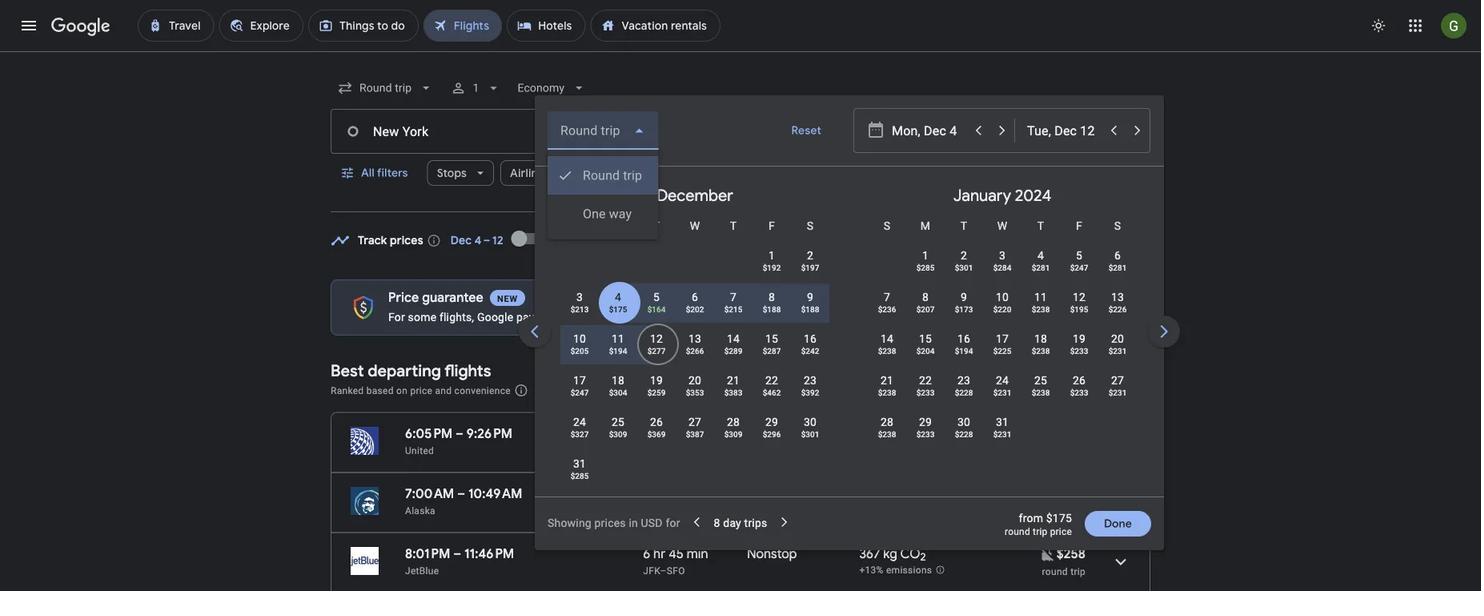 Task type: locate. For each thing, give the bounding box(es) containing it.
21 inside total duration 6 hr 21 min. element
[[669, 425, 681, 442]]

sat, dec 16 element
[[804, 331, 817, 347]]

0 vertical spatial co
[[903, 425, 923, 442]]

0 vertical spatial nonstop flight. element
[[748, 425, 797, 444]]

0 horizontal spatial 9
[[807, 290, 814, 304]]

13 for 13 $266
[[689, 332, 702, 345]]

1 horizontal spatial 3
[[999, 249, 1006, 262]]

, 289 us dollars element
[[725, 346, 743, 356]]

0 vertical spatial 13
[[1112, 290, 1125, 304]]

1 fees from the left
[[679, 385, 698, 396]]

2 28 from the left
[[881, 415, 894, 428]]

6 for 6 $281
[[1115, 249, 1121, 262]]

9:26 pm
[[467, 425, 513, 442]]

2 9 from the left
[[961, 290, 968, 304]]

6 for 6 $202
[[692, 290, 698, 304]]

8 left day
[[714, 516, 721, 530]]

$301 inside december row group
[[801, 429, 820, 439]]

if
[[639, 310, 646, 324]]

fees
[[679, 385, 698, 396], [870, 385, 889, 396]]

1 28 from the left
[[727, 415, 740, 428]]

sat, jan 27 element
[[1112, 372, 1125, 388]]

4 inside "4 $281"
[[1038, 249, 1044, 262]]

1 vertical spatial $258
[[1057, 545, 1086, 562]]

$228 up tue, jan 30 element
[[955, 388, 973, 397]]

w
[[690, 219, 700, 232], [998, 219, 1008, 232]]

29 down apply. on the right
[[919, 415, 932, 428]]

and down flights
[[435, 385, 452, 396]]

23 down '16 $194'
[[958, 374, 971, 387]]

$238 left 26 $233 at bottom right
[[1032, 388, 1050, 397]]

25 $238
[[1032, 374, 1050, 397]]

option up any dates
[[548, 195, 659, 233]]

12 inside the 12 $277
[[650, 332, 663, 345]]

1 vertical spatial 26
[[650, 415, 663, 428]]

24 up $327
[[573, 415, 586, 428]]

$238 up sun, jan 21 "element"
[[878, 346, 897, 356]]

$296
[[763, 429, 781, 439]]

10 up , 220 us dollars element
[[996, 290, 1009, 304]]

m inside row group
[[613, 219, 623, 232]]

10 for 10 $205
[[573, 332, 586, 345]]

2
[[807, 249, 814, 262], [961, 249, 968, 262], [923, 430, 928, 444], [921, 490, 926, 504], [921, 550, 926, 564]]

7 $215
[[725, 290, 743, 314]]

30 for 30 $301
[[804, 415, 817, 428]]

price up the december
[[663, 166, 690, 180]]

, 281 us dollars element up thu, jan 11 "element"
[[1032, 263, 1050, 272]]

Departure time: 6:05 PM. text field
[[405, 425, 453, 442]]

8 for 8 $207
[[923, 290, 929, 304]]

– for 9:26 pm
[[456, 425, 464, 442]]

december row group
[[541, 173, 849, 494]]

sat, dec 2 element
[[807, 247, 814, 263]]

for left $383 at the bottom of page
[[701, 385, 714, 396]]

1 inside popup button
[[473, 81, 479, 95]]

for some flights, google pays you the difference if the price drops after you book.
[[388, 310, 805, 324]]

$301 inside january 2024 "row group"
[[955, 263, 973, 272]]

16 for 16 $194
[[958, 332, 971, 345]]

1 $194 from the left
[[609, 346, 627, 356]]

28 for 28 $238
[[881, 415, 894, 428]]

round down from
[[1005, 526, 1031, 537]]

1 vertical spatial kg
[[884, 485, 898, 502]]

8 inside 8 $207
[[923, 290, 929, 304]]

1 horizontal spatial , 301 us dollars element
[[955, 263, 973, 272]]

kg
[[886, 425, 900, 442], [884, 485, 898, 502], [884, 545, 898, 562]]

6 inside 6 hr 45 min jfk – sfo
[[643, 545, 651, 562]]

0 horizontal spatial 26
[[650, 415, 663, 428]]

0 vertical spatial 10
[[996, 290, 1009, 304]]

jfk
[[643, 505, 660, 516], [643, 565, 660, 576]]

2 the from the left
[[649, 310, 665, 324]]

$228 for 30
[[955, 429, 973, 439]]

0 horizontal spatial 20
[[689, 374, 702, 387]]

fri, jan 5 element
[[1076, 247, 1083, 263]]

, 188 us dollars element for 8
[[763, 304, 781, 314]]

1 horizontal spatial 19
[[1073, 332, 1086, 345]]

kg up -7% emissions
[[886, 425, 900, 442]]

9 inside 9 $188
[[807, 290, 814, 304]]

, 226 us dollars element
[[1109, 304, 1127, 314]]

28 for 28 $309
[[727, 415, 740, 428]]

, 327 us dollars element
[[571, 429, 589, 439]]

2 for 304
[[923, 430, 928, 444]]

the down sun, dec 3 element
[[565, 310, 581, 324]]

0 vertical spatial kg
[[886, 425, 900, 442]]

1 horizontal spatial 11
[[1035, 290, 1048, 304]]

27 inside 27 $387
[[689, 415, 702, 428]]

5 left 'sat, jan 6' element
[[1076, 249, 1083, 262]]

price up this price for this flight doesn't include overhead bin access. if you need a carry-on bag, use the bags filter to update prices. image
[[1051, 526, 1072, 537]]

0 horizontal spatial price
[[388, 290, 419, 306]]

sun, jan 14 element
[[881, 331, 894, 347]]

7 up , 236 us dollars element
[[884, 290, 891, 304]]

0 vertical spatial 258 us dollars text field
[[1057, 485, 1086, 502]]

sfo for 45
[[667, 565, 685, 576]]

for
[[388, 310, 405, 324]]

0 vertical spatial for
[[701, 385, 714, 396]]

1 horizontal spatial 16
[[958, 332, 971, 345]]

f up fri, dec 1 element
[[769, 219, 775, 232]]

, 301 us dollars element
[[955, 263, 973, 272], [801, 429, 820, 439]]

3 inside 3 $284
[[999, 249, 1006, 262]]

, 238 us dollars element up -7% emissions
[[878, 429, 897, 439]]

w inside december row group
[[690, 219, 700, 232]]

20
[[1112, 332, 1125, 345], [689, 374, 702, 387]]

None search field
[[331, 69, 1464, 550]]

2 15 from the left
[[919, 332, 932, 345]]

co inside the '367 kg co 2'
[[901, 545, 921, 562]]

2 , 188 us dollars element from the left
[[801, 304, 820, 314]]

$175 inside from $175 round trip price
[[1047, 511, 1072, 525]]

, 238 us dollars element up sun, jan 21 "element"
[[878, 346, 897, 356]]

2 inside 253 kg co 2
[[921, 490, 926, 504]]

0 horizontal spatial the
[[565, 310, 581, 324]]

1 for 1
[[473, 81, 479, 95]]

w down the december
[[690, 219, 700, 232]]

4 inside 4 $175
[[615, 290, 622, 304]]

1 horizontal spatial 7
[[884, 290, 891, 304]]

22
[[766, 374, 779, 387], [919, 374, 932, 387]]

0 horizontal spatial for
[[666, 516, 680, 530]]

, 309 us dollars element left , 296 us dollars element at the right bottom
[[725, 429, 743, 439]]

january 2024 row group
[[849, 173, 1157, 490]]

none text field inside search field
[[331, 109, 582, 154]]

, 188 us dollars element
[[763, 304, 781, 314], [801, 304, 820, 314]]

, 195 us dollars element
[[1071, 304, 1089, 314]]

26 inside 26 $369
[[650, 415, 663, 428]]

0 vertical spatial 5
[[1076, 249, 1083, 262]]

15 inside 15 $287
[[766, 332, 779, 345]]

, 215 us dollars element
[[725, 304, 743, 314]]

1 horizontal spatial f
[[1076, 219, 1083, 232]]

, 188 us dollars element for 9
[[801, 304, 820, 314]]

2 horizontal spatial price
[[1051, 526, 1072, 537]]

$238 up 'thu, jan 25' element
[[1032, 346, 1050, 356]]

sun, jan 7 element
[[884, 289, 891, 305]]

thu, dec 14 element
[[727, 331, 740, 347]]

0 horizontal spatial you
[[544, 310, 562, 324]]

0 vertical spatial trip
[[1071, 506, 1086, 517]]

Arrival time: 11:46 PM. text field
[[464, 545, 514, 562]]

0 horizontal spatial $188
[[763, 304, 781, 314]]

1 9 from the left
[[807, 290, 814, 304]]

tue, jan 2 element
[[961, 247, 968, 263]]

1 vertical spatial 24
[[573, 415, 586, 428]]

nonstop flight. element down trips at the bottom right of page
[[748, 545, 797, 564]]

6 inside 6 hr 49 min jfk – sfo
[[643, 485, 651, 502]]

in
[[629, 516, 638, 530]]

fri, dec 8 element
[[769, 289, 775, 305]]

may
[[892, 385, 911, 396]]

1 , 194 us dollars element from the left
[[609, 346, 627, 356]]

6 for 6 hr 45 min jfk – sfo
[[643, 545, 651, 562]]

1 14 from the left
[[727, 332, 740, 345]]

New feature text field
[[490, 290, 525, 306]]

1 , 188 us dollars element from the left
[[763, 304, 781, 314]]

5 inside the 5 $247
[[1076, 249, 1083, 262]]

1 7 from the left
[[730, 290, 737, 304]]

10 up , 205 us dollars element
[[573, 332, 586, 345]]

the right if
[[649, 310, 665, 324]]

row containing 28
[[868, 407, 1022, 453]]

1 inside "1 $285"
[[923, 249, 929, 262]]

14 inside 14 $238
[[881, 332, 894, 345]]

0 horizontal spatial 22
[[766, 374, 779, 387]]

, 228 us dollars element for 23
[[955, 388, 973, 397]]

1 vertical spatial prices
[[595, 516, 626, 530]]

10
[[996, 290, 1009, 304], [573, 332, 586, 345]]

1 258 us dollars text field from the top
[[1057, 485, 1086, 502]]

$281
[[1032, 263, 1050, 272], [1109, 263, 1127, 272]]

2 vertical spatial price
[[1051, 526, 1072, 537]]

round for 367
[[1042, 566, 1068, 577]]

$194 inside december row group
[[609, 346, 627, 356]]

nonstop flight. element left 30 $301 at the bottom right
[[748, 425, 797, 444]]

2 and from the left
[[831, 385, 848, 396]]

14 down $236
[[881, 332, 894, 345]]

8 inside 8 $188
[[769, 290, 775, 304]]

sat, jan 6 element
[[1115, 247, 1121, 263]]

$289
[[725, 346, 743, 356]]

4 t from the left
[[1038, 219, 1045, 232]]

10:49 am
[[468, 485, 523, 502]]

1 horizontal spatial $188
[[801, 304, 820, 314]]

13 up $226
[[1112, 290, 1125, 304]]

6 hr 49 min jfk – sfo
[[643, 485, 708, 516]]

mon, dec 11 element
[[612, 331, 625, 347]]

22 inside '22 $233'
[[919, 374, 932, 387]]

10 inside 10 $205
[[573, 332, 586, 345]]

30 down "$392"
[[804, 415, 817, 428]]

apply.
[[913, 385, 940, 396]]

1 30 from the left
[[804, 415, 817, 428]]

23 inside 23 $392
[[804, 374, 817, 387]]

0 horizontal spatial , 309 us dollars element
[[609, 429, 627, 439]]

0 vertical spatial 17
[[996, 332, 1009, 345]]

jfk inside 6 hr 45 min jfk – sfo
[[643, 565, 660, 576]]

0 horizontal spatial $175
[[609, 304, 627, 314]]

2 7 from the left
[[884, 290, 891, 304]]

, 231 us dollars element for 27
[[1109, 388, 1127, 397]]

fri, dec 29 element
[[766, 414, 779, 430]]

$462
[[763, 388, 781, 397]]

45
[[669, 545, 684, 562]]

$285 inside december row group
[[571, 471, 589, 481]]

, 238 us dollars element up 'thu, jan 25' element
[[1032, 346, 1050, 356]]

, 247 us dollars element right prices
[[571, 388, 589, 397]]

co for 304
[[903, 425, 923, 442]]

fees right +
[[679, 385, 698, 396]]

7:00 am – 10:49 am alaska
[[405, 485, 523, 516]]

, 281 us dollars element for 4
[[1032, 263, 1050, 272]]

fri, dec 1 element
[[769, 247, 775, 263]]

thu, dec 21 element
[[727, 372, 740, 388]]

31 $231
[[994, 415, 1012, 439]]

0 horizontal spatial $281
[[1032, 263, 1050, 272]]

0 vertical spatial , 301 us dollars element
[[955, 263, 973, 272]]

, 259 us dollars element
[[648, 388, 666, 397]]

, 383 us dollars element
[[725, 388, 743, 397]]

13 inside 13 $226
[[1112, 290, 1125, 304]]

0 horizontal spatial m
[[613, 219, 623, 232]]

12 up , 277 us dollars element
[[650, 332, 663, 345]]

$281 for 4
[[1032, 263, 1050, 272]]

hr inside 6 hr 45 min jfk – sfo
[[654, 545, 666, 562]]

1 22 from the left
[[766, 374, 779, 387]]

1 round trip from the top
[[1042, 506, 1086, 517]]

Arrival time: 9:26 PM. text field
[[467, 425, 513, 442]]

25 inside 25 $238
[[1035, 374, 1048, 387]]

sat, jan 20 element
[[1112, 331, 1125, 347]]

2 $281 from the left
[[1109, 263, 1127, 272]]

– for 11:46 pm
[[453, 545, 461, 562]]

304
[[860, 425, 883, 442]]

1 vertical spatial 10
[[573, 332, 586, 345]]

2 vertical spatial min
[[687, 545, 708, 562]]

29 inside 29 $296
[[766, 415, 779, 428]]

$228 right 29 $233
[[955, 429, 973, 439]]

f for january 2024
[[1076, 219, 1083, 232]]

15 for 15 $204
[[919, 332, 932, 345]]

, 233 us dollars element
[[1071, 346, 1089, 356], [917, 388, 935, 397], [1071, 388, 1089, 397], [917, 429, 935, 439]]

2 29 from the left
[[919, 415, 932, 428]]

17 inside 17 $247
[[573, 374, 586, 387]]

$309 for 25
[[609, 429, 627, 439]]

w up wed, jan 3 element
[[998, 219, 1008, 232]]

1 horizontal spatial 25
[[1035, 374, 1048, 387]]

airlines
[[510, 166, 550, 180]]

29 inside 29 $233
[[919, 415, 932, 428]]

23 $392
[[801, 374, 820, 397]]

row containing 10
[[561, 324, 830, 369]]

8 up , 207 us dollars element
[[923, 290, 929, 304]]

22 for 22 $233
[[919, 374, 932, 387]]

Return text field
[[1028, 109, 1101, 152], [1027, 110, 1100, 153]]

0 horizontal spatial 7
[[730, 290, 737, 304]]

26 $233
[[1071, 374, 1089, 397]]

22 inside 22 $462
[[766, 374, 779, 387]]

0 vertical spatial price
[[668, 310, 693, 324]]

1 m from the left
[[613, 219, 623, 232]]

31 inside 31 $231
[[996, 415, 1009, 428]]

18 inside the 18 $238
[[1035, 332, 1048, 345]]

nonstop flight. element for optional charges and
[[748, 425, 797, 444]]

2 , 228 us dollars element from the top
[[955, 429, 973, 439]]

row containing 14
[[868, 324, 1137, 369]]

0 horizontal spatial prices
[[390, 233, 424, 248]]

$258 down from $175 round trip price
[[1057, 545, 1086, 562]]

hr inside 6 hr 49 min jfk – sfo
[[654, 485, 666, 502]]

0 vertical spatial $301
[[955, 263, 973, 272]]

8
[[769, 290, 775, 304], [923, 290, 929, 304], [714, 516, 721, 530]]

1 horizontal spatial you
[[756, 310, 774, 324]]

2 $194 from the left
[[955, 346, 973, 356]]

s up sat, dec 2 element at the right of the page
[[807, 219, 814, 232]]

0 horizontal spatial f
[[769, 219, 775, 232]]

18 for 18 $238
[[1035, 332, 1048, 345]]

jetblue
[[405, 565, 439, 576]]

$301 up tue, jan 9 element
[[955, 263, 973, 272]]

prices for track
[[390, 233, 424, 248]]

2 , 309 us dollars element from the left
[[725, 429, 743, 439]]

0 vertical spatial 25
[[1035, 374, 1048, 387]]

29 for 29 $296
[[766, 415, 779, 428]]

flights
[[445, 360, 491, 381]]

7 up $215
[[730, 290, 737, 304]]

1 nonstop from the top
[[748, 425, 797, 442]]

28 inside 28 $238
[[881, 415, 894, 428]]

$247 for 17
[[571, 388, 589, 397]]

4 up , 175 us dollars "element"
[[615, 290, 622, 304]]

4 $175
[[609, 290, 627, 314]]

30 inside 30 $301
[[804, 415, 817, 428]]

mon, dec 25 element
[[612, 414, 625, 430]]

2 inside the '367 kg co 2'
[[921, 550, 926, 564]]

1 horizontal spatial 24
[[996, 374, 1009, 387]]

you down fri, dec 8 element
[[756, 310, 774, 324]]

18 inside '18 $304'
[[612, 374, 625, 387]]

20 inside "20 $353"
[[689, 374, 702, 387]]

1 , 281 us dollars element from the left
[[1032, 263, 1050, 272]]

sat, jan 13 element
[[1112, 289, 1125, 305]]

prices inside search field
[[595, 516, 626, 530]]

min
[[684, 425, 705, 442], [687, 485, 708, 502], [687, 545, 708, 562]]

row containing 21
[[868, 365, 1137, 411]]

– inside "7:00 am – 10:49 am alaska"
[[457, 485, 465, 502]]

29 up $296
[[766, 415, 779, 428]]

2 $309 from the left
[[725, 429, 743, 439]]

1 vertical spatial 20
[[689, 374, 702, 387]]

s down emissions popup button
[[884, 219, 891, 232]]

1 button
[[444, 69, 508, 107]]

trip inside from $175 round trip price
[[1033, 526, 1048, 537]]

30 inside 30 $228
[[958, 415, 971, 428]]

jfk down total duration 6 hr 45 min. element
[[643, 565, 660, 576]]

jfk for 6 hr 49 min
[[643, 505, 660, 516]]

29 $296
[[763, 415, 781, 439]]

27
[[1112, 374, 1125, 387], [689, 415, 702, 428]]

23 for 23 $392
[[804, 374, 817, 387]]

2 nonstop flight. element from the top
[[748, 485, 797, 504]]

min inside 6 hr 49 min jfk – sfo
[[687, 485, 708, 502]]

sfo inside 6 hr 45 min jfk – sfo
[[667, 565, 685, 576]]

2 m from the left
[[921, 219, 931, 232]]

sfo inside 6 hr 49 min jfk – sfo
[[667, 505, 685, 516]]

previous image
[[516, 312, 554, 351]]

$258 for 253
[[1057, 485, 1086, 502]]

19 inside 19 $233
[[1073, 332, 1086, 345]]

28 down , 383 us dollars element
[[727, 415, 740, 428]]

flight details. leaves john f. kennedy international airport at 8:01 pm on monday, december 4 and arrives at san francisco international airport at 11:46 pm on monday, december 4. image
[[1102, 543, 1140, 581]]

$226
[[1109, 304, 1127, 314]]

None text field
[[331, 109, 582, 154]]

$258
[[1057, 485, 1086, 502], [1057, 545, 1086, 562]]

kg for 253
[[884, 485, 898, 502]]

2 right mon, jan 1 element
[[961, 249, 968, 262]]

1 15 from the left
[[766, 332, 779, 345]]

1 horizontal spatial 9
[[961, 290, 968, 304]]

$301 for 30
[[801, 429, 820, 439]]

19 down , 195 us dollars element
[[1073, 332, 1086, 345]]

3 t from the left
[[961, 219, 968, 232]]

24 inside 24 $327
[[573, 415, 586, 428]]

– inside 8:01 pm – 11:46 pm jetblue
[[453, 545, 461, 562]]

0 vertical spatial round trip
[[1042, 506, 1086, 517]]

1 horizontal spatial 5
[[1076, 249, 1083, 262]]

select your ticket type. list box
[[548, 150, 659, 239]]

18 down 11 $238
[[1035, 332, 1048, 345]]

row
[[753, 234, 830, 286], [907, 234, 1137, 286], [561, 282, 830, 328], [868, 282, 1137, 328], [561, 324, 830, 369], [868, 324, 1137, 369], [561, 365, 830, 411], [868, 365, 1137, 411], [561, 407, 830, 453], [868, 407, 1022, 453]]

nonstop for nonstop
[[748, 545, 797, 562]]

, 228 us dollars element right 29 $233
[[955, 429, 973, 439]]

28 $309
[[725, 415, 743, 439]]

1 $258 from the top
[[1057, 485, 1086, 502]]

12 for 12 $277
[[650, 332, 663, 345]]

20 $231
[[1109, 332, 1127, 356]]

, 304 us dollars element
[[609, 388, 627, 397]]

, 238 us dollars element for 18
[[1032, 346, 1050, 356]]

21
[[727, 374, 740, 387], [881, 374, 894, 387], [669, 425, 681, 442]]

1 $281 from the left
[[1032, 263, 1050, 272]]

24 inside 24 $231
[[996, 374, 1009, 387]]

11 inside 11 $238
[[1035, 290, 1048, 304]]

sfo down the 49
[[667, 505, 685, 516]]

s for december
[[807, 219, 814, 232]]

$285 inside january 2024 "row group"
[[917, 263, 935, 272]]

, 238 us dollars element up thu, jan 18 element
[[1032, 304, 1050, 314]]

tue, jan 23 element
[[958, 372, 971, 388]]

10 inside 10 $220
[[996, 290, 1009, 304]]

$238 for 14
[[878, 346, 897, 356]]

1 $228 from the top
[[955, 388, 973, 397]]

31 down passenger assistance button at the right of page
[[996, 415, 1009, 428]]

15 up , 204 us dollars element in the bottom of the page
[[919, 332, 932, 345]]

s inside december row group
[[807, 219, 814, 232]]

tue, dec 19 element
[[650, 372, 663, 388]]

2 vertical spatial nonstop
[[748, 545, 797, 562]]

$188 up the fri, dec 15 'element'
[[763, 304, 781, 314]]

hr
[[654, 425, 666, 442], [654, 485, 666, 502], [654, 545, 666, 562]]

2 jfk from the top
[[643, 565, 660, 576]]

1 vertical spatial 18
[[612, 374, 625, 387]]

3 nonstop flight. element from the top
[[748, 545, 797, 564]]

15 inside 15 $204
[[919, 332, 932, 345]]

$238 up -7% emissions
[[878, 429, 897, 439]]

nonstop flight. element up trips at the bottom right of page
[[748, 485, 797, 504]]

2 , 281 us dollars element from the left
[[1109, 263, 1127, 272]]

kg for 304
[[886, 425, 900, 442]]

13 inside "13 $266"
[[689, 332, 702, 345]]

20 for 20 $231
[[1112, 332, 1125, 345]]

29 for 29 $233
[[919, 415, 932, 428]]

2 sfo from the top
[[667, 565, 685, 576]]

1 vertical spatial 5
[[654, 290, 660, 304]]

2 22 from the left
[[919, 374, 932, 387]]

2 $258 from the top
[[1057, 545, 1086, 562]]

co right 253 at the right bottom
[[901, 485, 921, 502]]

, 281 us dollars element
[[1032, 263, 1050, 272], [1109, 263, 1127, 272]]

, 228 us dollars element
[[955, 388, 973, 397], [955, 429, 973, 439]]

co right 28 $238 in the bottom right of the page
[[903, 425, 923, 442]]

1 horizontal spatial , 281 us dollars element
[[1109, 263, 1127, 272]]

1 vertical spatial sfo
[[667, 565, 685, 576]]

january
[[954, 185, 1012, 205]]

min inside 6 hr 45 min jfk – sfo
[[687, 545, 708, 562]]

1 inside 1 $192
[[769, 249, 775, 262]]

9 inside 9 $173
[[961, 290, 968, 304]]

, 188 us dollars element up the fri, dec 15 'element'
[[763, 304, 781, 314]]

, 285 us dollars element down , 327 us dollars element
[[571, 471, 589, 481]]

0 horizontal spatial 14
[[727, 332, 740, 345]]

4 $281
[[1032, 249, 1050, 272]]

, 228 us dollars element for 30
[[955, 429, 973, 439]]

2 vertical spatial kg
[[884, 545, 898, 562]]

24
[[996, 374, 1009, 387], [573, 415, 586, 428]]

$238 right bag
[[878, 388, 897, 397]]

2 23 from the left
[[958, 374, 971, 387]]

$231 for 24
[[994, 388, 1012, 397]]

$238 for 21
[[878, 388, 897, 397]]

min for 6 hr 49 min jfk – sfo
[[687, 485, 708, 502]]

jfk up usd at left
[[643, 505, 660, 516]]

sfo for 49
[[667, 505, 685, 516]]

, 285 us dollars element up the mon, jan 8 element
[[917, 263, 935, 272]]

$188 for 9
[[801, 304, 820, 314]]

28 $238
[[878, 415, 897, 439]]

, 173 us dollars element
[[955, 304, 973, 314]]

$285 down , 327 us dollars element
[[571, 471, 589, 481]]

25 down , 304 us dollars element
[[612, 415, 625, 428]]

1 vertical spatial , 285 us dollars element
[[571, 471, 589, 481]]

$309 right , 327 us dollars element
[[609, 429, 627, 439]]

$309 for 28
[[725, 429, 743, 439]]

, 197 us dollars element
[[801, 263, 820, 272]]

, 287 us dollars element
[[763, 346, 781, 356]]

$247 up fri, jan 12 "element"
[[1071, 263, 1089, 272]]

2 14 from the left
[[881, 332, 894, 345]]

0 vertical spatial , 285 us dollars element
[[917, 263, 935, 272]]

, 194 us dollars element for 11
[[609, 346, 627, 356]]

$309 left , 296 us dollars element at the right bottom
[[725, 429, 743, 439]]

0 horizontal spatial 10
[[573, 332, 586, 345]]

1 hr from the top
[[654, 425, 666, 442]]

2 $188 from the left
[[801, 304, 820, 314]]

19 inside 19 $259
[[650, 374, 663, 387]]

0 horizontal spatial $194
[[609, 346, 627, 356]]

1 horizontal spatial 23
[[958, 374, 971, 387]]

3 inside 3 $213
[[577, 290, 583, 304]]

3 hr from the top
[[654, 545, 666, 562]]

1 vertical spatial , 247 us dollars element
[[571, 388, 589, 397]]

round inside from $175 round trip price
[[1005, 526, 1031, 537]]

– left arrival time: 9:26 pm. text box
[[456, 425, 464, 442]]

25 inside 25 $309
[[612, 415, 625, 428]]

all filters button
[[331, 154, 421, 192]]

0 vertical spatial jfk
[[643, 505, 660, 516]]

, 309 us dollars element right , 327 us dollars element
[[609, 429, 627, 439]]

1 jfk from the top
[[643, 505, 660, 516]]

trip for 367
[[1071, 566, 1086, 577]]

0 horizontal spatial 17
[[573, 374, 586, 387]]

-
[[860, 445, 863, 457]]

sfo
[[667, 505, 685, 516], [667, 565, 685, 576]]

2 16 from the left
[[958, 332, 971, 345]]

$194 inside january 2024 "row group"
[[955, 346, 973, 356]]

2 round trip from the top
[[1042, 566, 1086, 577]]

change appearance image
[[1360, 6, 1398, 45]]

31 inside 31 $285
[[573, 457, 586, 470]]

$192
[[763, 263, 781, 272]]

26 inside 26 $233
[[1073, 374, 1086, 387]]

1 nonstop flight. element from the top
[[748, 425, 797, 444]]

airports
[[969, 166, 1011, 180]]

4 right wed, jan 3 element
[[1038, 249, 1044, 262]]

21 right , 369 us dollars element
[[669, 425, 681, 442]]

, 301 us dollars element up tue, jan 9 element
[[955, 263, 973, 272]]

1 vertical spatial , 301 us dollars element
[[801, 429, 820, 439]]

ranked based on price and convenience
[[331, 385, 511, 396]]

258 us dollars text field for 253
[[1057, 485, 1086, 502]]

trip down from
[[1033, 526, 1048, 537]]

row containing 24
[[561, 407, 830, 453]]

1 horizontal spatial 20
[[1112, 332, 1125, 345]]

1 $188 from the left
[[763, 304, 781, 314]]

$281 up sat, jan 13 element
[[1109, 263, 1127, 272]]

20 inside 20 $231
[[1112, 332, 1125, 345]]

2 vertical spatial co
[[901, 545, 921, 562]]

nonstop up trips at the bottom right of page
[[748, 485, 797, 502]]

grid inside search field
[[541, 173, 1464, 506]]

m up mon, jan 1 element
[[921, 219, 931, 232]]

1 horizontal spatial s
[[884, 219, 891, 232]]

emissions
[[808, 166, 860, 180]]

22 right may
[[919, 374, 932, 387]]

prices inside find the best price region
[[390, 233, 424, 248]]

20 down $226
[[1112, 332, 1125, 345]]

grid containing december
[[541, 173, 1464, 506]]

1
[[473, 81, 479, 95], [769, 249, 775, 262], [923, 249, 929, 262], [716, 385, 722, 396]]

, 387 us dollars element
[[686, 429, 704, 439]]

None field
[[331, 74, 441, 103], [511, 74, 593, 103], [548, 111, 659, 150], [331, 74, 441, 103], [511, 74, 593, 103], [548, 111, 659, 150]]

1 s from the left
[[807, 219, 814, 232]]

thu, dec 7 element
[[730, 289, 737, 305]]

10 for 10 $220
[[996, 290, 1009, 304]]

1 option from the top
[[548, 156, 659, 195]]

5 inside 5 $164
[[654, 290, 660, 304]]

0 horizontal spatial $309
[[609, 429, 627, 439]]

2 $197
[[801, 249, 820, 272]]

12 up $195 at the right bottom of the page
[[1073, 290, 1086, 304]]

258 US dollars text field
[[1057, 485, 1086, 502], [1057, 545, 1086, 562]]

3 up $284
[[999, 249, 1006, 262]]

– inside 6 hr 45 min jfk – sfo
[[660, 565, 667, 576]]

3 nonstop from the top
[[748, 545, 797, 562]]

, 238 us dollars element left 26 $233 at bottom right
[[1032, 388, 1050, 397]]

1 vertical spatial trip
[[1033, 526, 1048, 537]]

wed, dec 13 element
[[689, 331, 702, 347]]

– inside 6:05 pm – 9:26 pm united
[[456, 425, 464, 442]]

2 f from the left
[[1076, 219, 1083, 232]]

1 sfo from the top
[[667, 505, 685, 516]]

2 hr from the top
[[654, 485, 666, 502]]

, 462 us dollars element
[[763, 388, 781, 397]]

m inside january 2024 "row group"
[[921, 219, 931, 232]]

Departure time: 7:00 AM. text field
[[405, 485, 454, 502]]

1 vertical spatial nonstop
[[748, 485, 797, 502]]

0 horizontal spatial 11
[[612, 332, 625, 345]]

1 horizontal spatial $285
[[917, 263, 935, 272]]

367 kg co 2
[[860, 545, 926, 564]]

7 inside 7 $236
[[884, 290, 891, 304]]

price inside 'popup button'
[[663, 166, 690, 180]]

11 inside 11 $194
[[612, 332, 625, 345]]

nonstop flight. element for nonstop
[[748, 545, 797, 564]]

2 nonstop from the top
[[748, 485, 797, 502]]

17 for 17 $225
[[996, 332, 1009, 345]]

2 , 194 us dollars element from the left
[[955, 346, 973, 356]]

learn more about tracked prices image
[[427, 233, 441, 248]]

3 s from the left
[[1115, 219, 1121, 232]]

2 258 us dollars text field from the top
[[1057, 545, 1086, 562]]

1 , 309 us dollars element from the left
[[609, 429, 627, 439]]

22 up ', 462 us dollars' element
[[766, 374, 779, 387]]

0 vertical spatial $258
[[1057, 485, 1086, 502]]

1 horizontal spatial 28
[[881, 415, 894, 428]]

4 for 4 $281
[[1038, 249, 1044, 262]]

$281 up thu, jan 11 "element"
[[1032, 263, 1050, 272]]

21 $383
[[725, 374, 743, 397]]

2 w from the left
[[998, 219, 1008, 232]]

0 horizontal spatial 24
[[573, 415, 586, 428]]

, 238 us dollars element for 11
[[1032, 304, 1050, 314]]

0 vertical spatial 31
[[996, 415, 1009, 428]]

22 $233
[[917, 374, 935, 397]]

6 inside the 6 $281
[[1115, 249, 1121, 262]]

14
[[727, 332, 740, 345], [881, 332, 894, 345]]

23 inside 23 $228
[[958, 374, 971, 387]]

f inside december row group
[[769, 219, 775, 232]]

12 inside 12 $195
[[1073, 290, 1086, 304]]

17 down , 205 us dollars element
[[573, 374, 586, 387]]

1 horizontal spatial 18
[[1035, 332, 1048, 345]]

showing
[[548, 516, 592, 530]]

, 277 us dollars element
[[648, 346, 666, 356]]

fees right bag
[[870, 385, 889, 396]]

1 horizontal spatial $309
[[725, 429, 743, 439]]

prices include required taxes + fees for 1 adult. optional charges and bag fees may apply. passenger assistance
[[538, 385, 1041, 396]]

1 , 228 us dollars element from the top
[[955, 388, 973, 397]]

0 vertical spatial prices
[[390, 233, 424, 248]]

, 285 us dollars element for 31
[[571, 471, 589, 481]]

, 369 us dollars element
[[648, 429, 666, 439]]

6 for 6 hr 49 min jfk – sfo
[[643, 485, 651, 502]]

1 w from the left
[[690, 219, 700, 232]]

14 for 14 $238
[[881, 332, 894, 345]]

$247 inside row
[[571, 388, 589, 397]]

6 inside 6 $202
[[692, 290, 698, 304]]

2 option from the top
[[548, 195, 659, 233]]

367
[[860, 545, 881, 562]]

kg for 367
[[884, 545, 898, 562]]

book.
[[777, 310, 805, 324]]

– right 7:00 am
[[457, 485, 465, 502]]

loading results progress bar
[[0, 51, 1482, 54]]

fri, dec 15 element
[[766, 331, 779, 347]]

0 horizontal spatial , 188 us dollars element
[[763, 304, 781, 314]]

$175 inside december row group
[[609, 304, 627, 314]]

0 vertical spatial , 247 us dollars element
[[1071, 263, 1089, 272]]

main menu image
[[19, 16, 38, 35]]

0 vertical spatial 18
[[1035, 332, 1048, 345]]

flights,
[[440, 310, 474, 324]]

21 up , 383 us dollars element
[[727, 374, 740, 387]]

row group
[[1157, 173, 1464, 490]]

258 us dollars text field up from $175 round trip price
[[1057, 485, 1086, 502]]

price down wed, dec 6 element
[[668, 310, 693, 324]]

16 up $242
[[804, 332, 817, 345]]

8 for 8 day trips
[[714, 516, 721, 530]]

prices for showing
[[595, 516, 626, 530]]

7
[[730, 290, 737, 304], [884, 290, 891, 304]]

Departure text field
[[892, 109, 966, 152], [891, 110, 965, 153]]

6 hr 21 min
[[643, 425, 705, 442]]

25 $309
[[609, 415, 627, 439]]

1 vertical spatial round trip
[[1042, 566, 1086, 577]]

1 $309 from the left
[[609, 429, 627, 439]]

f for december
[[769, 219, 775, 232]]

– right the 8:01 pm at bottom left
[[453, 545, 461, 562]]

jfk inside 6 hr 49 min jfk – sfo
[[643, 505, 660, 516]]

2 down mon, jan 29 element
[[923, 430, 928, 444]]

thu, jan 4 element
[[1038, 247, 1044, 263]]

round trip for 367
[[1042, 566, 1086, 577]]

$285 for 1
[[917, 263, 935, 272]]

1 29 from the left
[[766, 415, 779, 428]]

2 for 367
[[921, 550, 926, 564]]

9 down $197
[[807, 290, 814, 304]]

1 16 from the left
[[804, 332, 817, 345]]

2 vertical spatial nonstop flight. element
[[748, 545, 797, 564]]

1 23 from the left
[[804, 374, 817, 387]]

0 horizontal spatial , 285 us dollars element
[[571, 471, 589, 481]]

1 f from the left
[[769, 219, 775, 232]]

price right on at the left
[[410, 385, 433, 396]]

24 for 24 $327
[[573, 415, 586, 428]]

2 vertical spatial round
[[1042, 566, 1068, 577]]

showing prices in usd for
[[548, 516, 680, 530]]

19 for 19 $233
[[1073, 332, 1086, 345]]

, 309 us dollars element for 25
[[609, 429, 627, 439]]

2 $228 from the top
[[955, 429, 973, 439]]

option
[[548, 156, 659, 195], [548, 195, 659, 233]]

$236
[[878, 304, 897, 314]]

jfk for 6 hr 45 min
[[643, 565, 660, 576]]

swap origin and destination. image
[[576, 122, 595, 141]]

, 233 us dollars element for 19
[[1071, 346, 1089, 356]]

1 horizontal spatial price
[[668, 310, 693, 324]]

$238 for 11
[[1032, 304, 1050, 314]]

, 194 us dollars element
[[609, 346, 627, 356], [955, 346, 973, 356]]

, 194 us dollars element for 16
[[955, 346, 973, 356]]

1 horizontal spatial prices
[[595, 516, 626, 530]]

2 30 from the left
[[958, 415, 971, 428]]

1 horizontal spatial $194
[[955, 346, 973, 356]]

13 up $266
[[689, 332, 702, 345]]

w inside january 2024 "row group"
[[998, 219, 1008, 232]]

fri, jan 26 element
[[1073, 372, 1086, 388]]

27 inside 27 $231
[[1112, 374, 1125, 387]]

2 horizontal spatial 21
[[881, 374, 894, 387]]

21 inside 21 $238
[[881, 374, 894, 387]]

round trip for 253
[[1042, 506, 1086, 517]]

2 inside 2 $197
[[807, 249, 814, 262]]

, 309 us dollars element
[[609, 429, 627, 439], [725, 429, 743, 439]]

17
[[996, 332, 1009, 345], [573, 374, 586, 387]]

1 t from the left
[[653, 219, 660, 232]]

thu, jan 11 element
[[1035, 289, 1048, 305]]

co inside 253 kg co 2
[[901, 485, 921, 502]]

, 285 us dollars element
[[917, 263, 935, 272], [571, 471, 589, 481]]

2 fees from the left
[[870, 385, 889, 396]]

next image
[[1145, 312, 1184, 351]]

0 horizontal spatial 23
[[804, 374, 817, 387]]

total duration 6 hr 21 min. element
[[643, 425, 748, 444]]

0 vertical spatial 3
[[999, 249, 1006, 262]]

0 horizontal spatial 5
[[654, 290, 660, 304]]



Task type: describe. For each thing, give the bounding box(es) containing it.
thu, jan 25 element
[[1035, 372, 1048, 388]]

$213
[[571, 304, 589, 314]]

– inside 6 hr 49 min jfk – sfo
[[660, 505, 667, 516]]

stops button
[[427, 154, 494, 192]]

mon, dec 18 element
[[612, 372, 625, 388]]

bag fees button
[[851, 385, 889, 396]]

mon, jan 15 element
[[919, 331, 932, 347]]

row containing 17
[[561, 365, 830, 411]]

trips
[[745, 516, 768, 530]]

, 164 us dollars element
[[648, 304, 666, 314]]

19 $259
[[648, 374, 666, 397]]

connecting airports
[[904, 166, 1011, 180]]

9 $188
[[801, 290, 820, 314]]

duration button
[[1045, 160, 1128, 186]]

, 284 us dollars element
[[994, 263, 1012, 272]]

+13%
[[860, 565, 884, 576]]

12 $277
[[648, 332, 666, 356]]

8 for 8 $188
[[769, 290, 775, 304]]

bag
[[851, 385, 867, 396]]

2 inside 2 $301
[[961, 249, 968, 262]]

6 hr 45 min jfk – sfo
[[643, 545, 708, 576]]

fri, jan 12 element
[[1073, 289, 1086, 305]]

14 for 14 $289
[[727, 332, 740, 345]]

23 $228
[[955, 374, 973, 397]]

$233 for 26
[[1071, 388, 1089, 397]]

thu, jan 18 element
[[1035, 331, 1048, 347]]

27 for 27 $231
[[1112, 374, 1125, 387]]

2 t from the left
[[730, 219, 737, 232]]

7 $236
[[878, 290, 897, 314]]

6:05 pm
[[405, 425, 453, 442]]

1 for 1 $285
[[923, 249, 929, 262]]

this price for this flight doesn't include overhead bin access. if you need a carry-on bag, use the bags filter to update prices. image
[[1038, 544, 1057, 563]]

, 242 us dollars element
[[801, 346, 820, 356]]

13 $266
[[686, 332, 704, 356]]

$231 for 27
[[1109, 388, 1127, 397]]

reset
[[792, 123, 822, 138]]

1 $192
[[763, 249, 781, 272]]

tue, dec 5 element
[[654, 289, 660, 305]]

31 $285
[[571, 457, 589, 481]]

sat, dec 30 element
[[804, 414, 817, 430]]

31 for 31 $231
[[996, 415, 1009, 428]]

3 $213
[[571, 290, 589, 314]]

reset button
[[772, 111, 841, 150]]

2 you from the left
[[756, 310, 774, 324]]

m for january 2024
[[921, 219, 931, 232]]

bags
[[594, 166, 619, 180]]

charges
[[793, 385, 829, 396]]

258 us dollars text field for 367
[[1057, 545, 1086, 562]]

8 $207
[[917, 290, 935, 314]]

1 for 1 $192
[[769, 249, 775, 262]]

9 $173
[[955, 290, 973, 314]]

leaves john f. kennedy international airport at 7:00 am on monday, december 4 and arrives at san francisco international airport at 10:49 am on monday, december 4. element
[[405, 485, 523, 502]]

departing
[[368, 360, 441, 381]]

wed, dec 20 element
[[689, 372, 702, 388]]

1 vertical spatial price
[[410, 385, 433, 396]]

total duration 6 hr 49 min. element
[[643, 485, 748, 504]]

3 for 3 $284
[[999, 249, 1006, 262]]

price inside from $175 round trip price
[[1051, 526, 1072, 537]]

1 vertical spatial emissions
[[887, 565, 933, 576]]

18 $304
[[609, 374, 627, 397]]

, 281 us dollars element for 6
[[1109, 263, 1127, 272]]

wed, jan 10 element
[[996, 289, 1009, 305]]

leaves john f. kennedy international airport at 8:01 pm on monday, december 4 and arrives at san francisco international airport at 11:46 pm on monday, december 4. element
[[405, 545, 514, 562]]

done
[[1104, 517, 1132, 531]]

, 213 us dollars element
[[571, 304, 589, 314]]

$242
[[801, 346, 820, 356]]

min for 6 hr 21 min
[[684, 425, 705, 442]]

, 392 us dollars element
[[801, 388, 820, 397]]

w for december
[[690, 219, 700, 232]]

17 $247
[[571, 374, 589, 397]]

thu, dec 28 element
[[727, 414, 740, 430]]

price button
[[653, 160, 717, 186]]

, 236 us dollars element
[[878, 304, 897, 314]]

nonstop for optional charges and
[[748, 425, 797, 442]]

+13% emissions
[[860, 565, 933, 576]]

wed, jan 3 element
[[999, 247, 1006, 263]]

12 for 12 $195
[[1073, 290, 1086, 304]]

duration
[[1054, 166, 1100, 180]]

guarantee
[[422, 290, 484, 306]]

, 220 us dollars element
[[994, 304, 1012, 314]]

hr for 49
[[654, 485, 666, 502]]

none search field containing december
[[331, 69, 1464, 550]]

$225
[[994, 346, 1012, 356]]

$238 for 18
[[1032, 346, 1050, 356]]

27 $231
[[1109, 374, 1127, 397]]

7 for 7 $215
[[730, 290, 737, 304]]

emissions button
[[798, 160, 887, 186]]

, 204 us dollars element
[[917, 346, 935, 356]]

11 $194
[[609, 332, 627, 356]]

, 238 us dollars element for 14
[[878, 346, 897, 356]]

wed, jan 17 element
[[996, 331, 1009, 347]]

learn more about ranking image
[[514, 383, 528, 398]]

find the best price region
[[331, 219, 1151, 267]]

based
[[367, 385, 394, 396]]

tue, jan 16 element
[[958, 331, 971, 347]]

2 s from the left
[[884, 219, 891, 232]]

dates
[[597, 233, 627, 248]]

24 for 24 $231
[[996, 374, 1009, 387]]

1 inside 'best departing flights' main content
[[716, 385, 722, 396]]

$194 for 11
[[609, 346, 627, 356]]

6 for 6 hr 21 min
[[643, 425, 651, 442]]

done button
[[1085, 505, 1152, 543]]

$188 for 8
[[763, 304, 781, 314]]

Arrival time: 10:49 AM. text field
[[468, 485, 523, 502]]

$175 for 4
[[609, 304, 627, 314]]

14 $238
[[878, 332, 897, 356]]

, 238 us dollars element for 21
[[878, 388, 897, 397]]

fri, jan 19 element
[[1073, 331, 1086, 347]]

all filters
[[361, 166, 408, 180]]

19 for 19 $259
[[650, 374, 663, 387]]

$205
[[571, 346, 589, 356]]

26 for 26 $369
[[650, 415, 663, 428]]

round for 253
[[1042, 506, 1068, 517]]

mon, dec 4, departure date. element
[[615, 289, 622, 305]]

, 238 us dollars element for 28
[[878, 429, 897, 439]]

20 $353
[[686, 374, 704, 397]]

$164
[[648, 304, 666, 314]]

for inside 'best departing flights' main content
[[701, 385, 714, 396]]

optional
[[752, 385, 790, 396]]

7 for 7 $236
[[884, 290, 891, 304]]

2 for 253
[[921, 490, 926, 504]]

0 vertical spatial emissions
[[879, 445, 925, 457]]

9 for 9 $188
[[807, 290, 814, 304]]

Departure time: 8:01 PM. text field
[[405, 545, 450, 562]]

sat, dec 23 element
[[804, 372, 817, 388]]

$392
[[801, 388, 820, 397]]

, 192 us dollars element
[[763, 263, 781, 272]]

wed, jan 31 element
[[996, 414, 1009, 430]]

$281 for 6
[[1109, 263, 1127, 272]]

sun, dec 10 element
[[573, 331, 586, 347]]

14 $289
[[725, 332, 743, 356]]

26 for 26 $233
[[1073, 374, 1086, 387]]

$277
[[648, 346, 666, 356]]

total duration 6 hr 45 min. element
[[643, 545, 748, 564]]

18 for 18 $304
[[612, 374, 625, 387]]

5 $164
[[648, 290, 666, 314]]

, 247 us dollars element for 17
[[571, 388, 589, 397]]

1 and from the left
[[435, 385, 452, 396]]

23 for 23 $228
[[958, 374, 971, 387]]

december
[[657, 185, 733, 205]]

21 for 21 $238
[[881, 374, 894, 387]]

253 kg co 2
[[860, 485, 926, 504]]

10 $205
[[571, 332, 589, 356]]

2 $301
[[955, 249, 973, 272]]

, 205 us dollars element
[[571, 346, 589, 356]]

airlines button
[[501, 154, 578, 192]]

10 $220
[[994, 290, 1012, 314]]

26 $369
[[648, 415, 666, 439]]

prices
[[538, 385, 566, 396]]

sun, dec 3 element
[[577, 289, 583, 305]]

mon, jan 22 element
[[919, 372, 932, 388]]

, 266 us dollars element
[[686, 346, 704, 356]]

304 kg co 2
[[860, 425, 928, 444]]

wed, dec 6 element
[[692, 289, 698, 305]]

co for 253
[[901, 485, 921, 502]]

on
[[396, 385, 408, 396]]

, 231 us dollars element for 31
[[994, 429, 1012, 439]]

any dates
[[573, 233, 627, 248]]

, 175 us dollars element
[[609, 304, 627, 314]]

$233 for 19
[[1071, 346, 1089, 356]]

, 202 us dollars element
[[686, 304, 704, 314]]

tue, jan 9 element
[[961, 289, 968, 305]]

wed, dec 27 element
[[689, 414, 702, 430]]

usd
[[641, 516, 663, 530]]

16 for 16 $242
[[804, 332, 817, 345]]

passenger assistance button
[[942, 385, 1041, 396]]

$369
[[648, 429, 666, 439]]

19 $233
[[1071, 332, 1089, 356]]

january 2024
[[954, 185, 1052, 205]]

11:46 pm
[[464, 545, 514, 562]]

1 $285
[[917, 249, 935, 272]]

mon, jan 8 element
[[923, 289, 929, 305]]

mon, jan 29 element
[[919, 414, 932, 430]]

, 296 us dollars element
[[763, 429, 781, 439]]

$228 for 23
[[955, 388, 973, 397]]

$238 for 28
[[878, 429, 897, 439]]

track prices
[[358, 233, 424, 248]]

6:05 pm – 9:26 pm united
[[405, 425, 513, 456]]

5 for 5 $164
[[654, 290, 660, 304]]

sat, dec 9 element
[[807, 289, 814, 305]]

$175 for from $175
[[1047, 511, 1072, 525]]

pays
[[517, 310, 541, 324]]

co for 367
[[901, 545, 921, 562]]

sun, dec 24 element
[[573, 414, 586, 430]]

sun, dec 17 element
[[573, 372, 586, 388]]

min for 6 hr 45 min jfk – sfo
[[687, 545, 708, 562]]

, 353 us dollars element
[[686, 388, 704, 397]]

1 the from the left
[[565, 310, 581, 324]]

sort by:
[[1084, 383, 1125, 397]]

24 $327
[[571, 415, 589, 439]]

tue, dec 12, return date. element
[[650, 331, 663, 347]]

sun, dec 31 element
[[573, 456, 586, 472]]

– for 10:49 am
[[457, 485, 465, 502]]

sun, jan 21 element
[[881, 372, 894, 388]]

, 231 us dollars element for 20
[[1109, 346, 1127, 356]]

9 for 9 $173
[[961, 290, 968, 304]]

$231 for 20
[[1109, 346, 1127, 356]]

$194 for 16
[[955, 346, 973, 356]]

row containing 3
[[561, 282, 830, 328]]

wed, jan 24 element
[[996, 372, 1009, 388]]

best departing flights main content
[[331, 219, 1151, 591]]

$207
[[917, 304, 935, 314]]

row containing 7
[[868, 282, 1137, 328]]

taxes
[[644, 385, 668, 396]]

15 for 15 $287
[[766, 332, 779, 345]]

1 you from the left
[[544, 310, 562, 324]]

fri, dec 22 element
[[766, 372, 779, 388]]

by:
[[1109, 383, 1125, 397]]

mon, jan 1 element
[[923, 247, 929, 263]]

sun, jan 28 element
[[881, 414, 894, 430]]

3 for 3 $213
[[577, 290, 583, 304]]

, 207 us dollars element
[[917, 304, 935, 314]]

some
[[408, 310, 437, 324]]

, 225 us dollars element
[[994, 346, 1012, 356]]

30 for 30 $228
[[958, 415, 971, 428]]

11 for 11 $194
[[612, 332, 625, 345]]

leaves newark liberty international airport at 6:05 pm on monday, december 4 and arrives at san francisco international airport at 9:26 pm on monday, december 4. element
[[405, 425, 513, 442]]

$383
[[725, 388, 743, 397]]

2024
[[1015, 185, 1052, 205]]

tue, dec 26 element
[[650, 414, 663, 430]]

253
[[860, 485, 881, 502]]

$247 for 5
[[1071, 263, 1089, 272]]

tue, jan 30 element
[[958, 414, 971, 430]]

for inside search field
[[666, 516, 680, 530]]

$284
[[994, 263, 1012, 272]]

w for january 2024
[[998, 219, 1008, 232]]

, 285 us dollars element for 1
[[917, 263, 935, 272]]

31 for 31 $285
[[573, 457, 586, 470]]

, 247 us dollars element for 5
[[1071, 263, 1089, 272]]

+
[[670, 385, 676, 396]]

best departing flights
[[331, 360, 491, 381]]

from
[[1019, 511, 1044, 525]]

18 $238
[[1032, 332, 1050, 356]]



Task type: vqa. For each thing, say whether or not it's contained in the screenshot.


